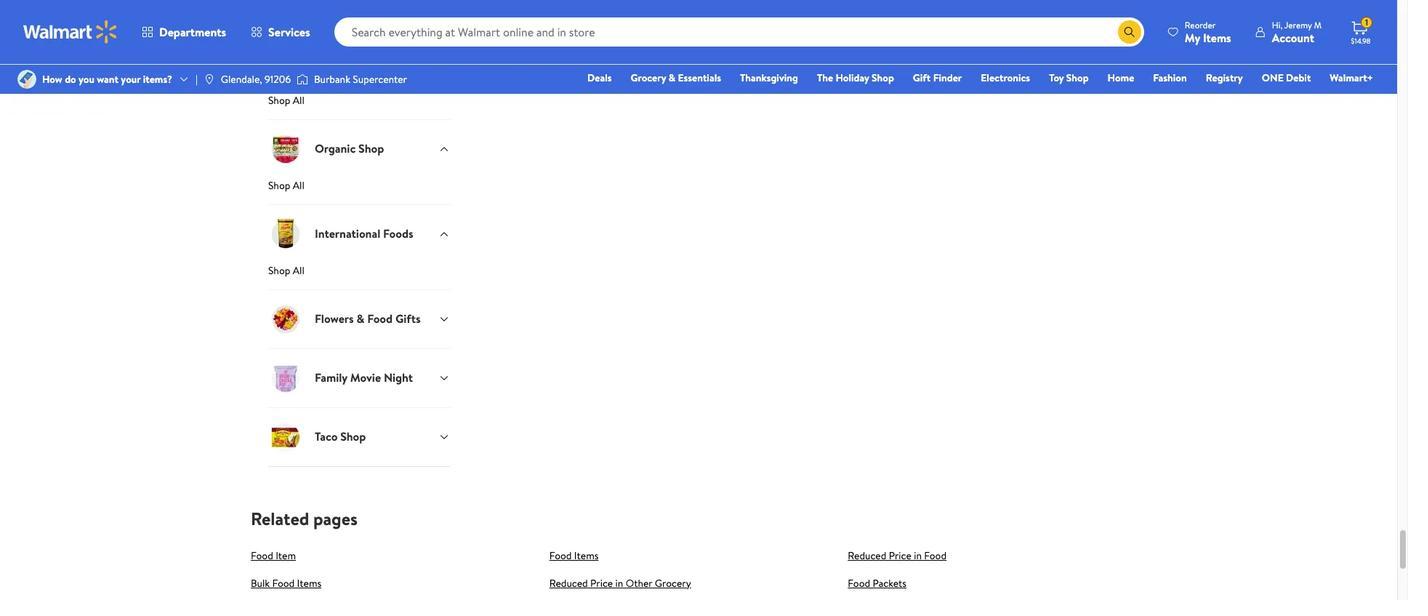 Task type: describe. For each thing, give the bounding box(es) containing it.
food packets
[[848, 576, 907, 590]]

the holiday shop
[[818, 71, 895, 85]]

family
[[315, 370, 348, 386]]

& for food
[[357, 311, 365, 327]]

all for organic
[[293, 178, 305, 192]]

your
[[121, 72, 141, 87]]

1 vertical spatial grocery
[[655, 576, 691, 590]]

grocery & essentials link
[[624, 70, 728, 86]]

grocery & essentials
[[631, 71, 722, 85]]

taco shop button
[[268, 407, 450, 466]]

registry
[[1206, 71, 1244, 85]]

1 $14.98
[[1352, 16, 1371, 46]]

in for food
[[914, 548, 922, 563]]

shop all for organic shop
[[268, 178, 305, 192]]

search icon image
[[1124, 26, 1136, 38]]

organic shop button
[[268, 119, 450, 178]]

organic shop
[[315, 141, 384, 157]]

related pages
[[251, 506, 358, 531]]

items for food
[[297, 576, 322, 590]]

essentials
[[678, 71, 722, 85]]

home
[[1108, 71, 1135, 85]]

want
[[97, 72, 119, 87]]

shop all link for shop
[[268, 178, 450, 204]]

movie
[[350, 370, 381, 386]]

& for essentials
[[669, 71, 676, 85]]

finder
[[934, 71, 962, 85]]

bulk
[[251, 576, 270, 590]]

toy shop
[[1050, 71, 1089, 85]]

fashion link
[[1147, 70, 1194, 86]]

bulk food items
[[251, 576, 322, 590]]

shop all for new & trending
[[268, 93, 305, 107]]

shop inside 'link'
[[1067, 71, 1089, 85]]

holiday
[[836, 71, 870, 85]]

gifts
[[396, 311, 421, 327]]

related
[[251, 506, 309, 531]]

tools link
[[268, 8, 450, 34]]

new & trending button
[[268, 34, 450, 93]]

home link
[[1102, 70, 1141, 86]]

& for trending
[[341, 55, 348, 71]]

toy
[[1050, 71, 1064, 85]]

the holiday shop link
[[811, 70, 901, 86]]

thanksgiving link
[[734, 70, 805, 86]]

how do you want your items?
[[42, 72, 172, 87]]

departments
[[159, 24, 226, 40]]

m
[[1315, 19, 1322, 31]]

international foods button
[[268, 204, 450, 263]]

price for food
[[889, 548, 912, 563]]

food items
[[550, 548, 599, 563]]

reduced for reduced price in other grocery
[[550, 576, 588, 590]]

1
[[1366, 16, 1369, 29]]

departments button
[[129, 15, 239, 49]]

reduced for reduced price in food
[[848, 548, 887, 563]]

reduced price in other grocery
[[550, 576, 691, 590]]

you
[[79, 72, 94, 87]]

deals
[[588, 71, 612, 85]]

bulk food items link
[[251, 576, 322, 590]]

shop all for international foods
[[268, 263, 305, 277]]

price for other
[[591, 576, 613, 590]]

reorder my items
[[1185, 19, 1232, 45]]

organic
[[315, 141, 356, 157]]

family movie night button
[[268, 348, 450, 407]]

jeremy
[[1285, 19, 1313, 31]]

hi,
[[1273, 19, 1283, 31]]

taco shop
[[315, 429, 366, 445]]

item
[[276, 548, 296, 563]]

do
[[65, 72, 76, 87]]

shop all link for &
[[268, 93, 450, 119]]

walmart+ link
[[1324, 70, 1380, 86]]

flowers & food gifts button
[[268, 289, 450, 348]]

 image for how do you want your items?
[[17, 70, 36, 89]]

all for new
[[293, 93, 305, 107]]



Task type: vqa. For each thing, say whether or not it's contained in the screenshot.
Holiday
yes



Task type: locate. For each thing, give the bounding box(es) containing it.
all
[[293, 93, 305, 107], [293, 178, 305, 192], [293, 263, 305, 277]]

1 horizontal spatial price
[[889, 548, 912, 563]]

1 vertical spatial reduced
[[550, 576, 588, 590]]

 image right '|'
[[204, 73, 215, 85]]

|
[[196, 72, 198, 87]]

0 horizontal spatial &
[[341, 55, 348, 71]]

debit
[[1287, 71, 1312, 85]]

gift finder
[[913, 71, 962, 85]]

 image for glendale, 91206
[[204, 73, 215, 85]]

shop all link up 'international foods' at the top left
[[268, 178, 450, 204]]

services
[[268, 24, 310, 40]]

price up packets
[[889, 548, 912, 563]]

family movie night
[[315, 370, 413, 386]]

food item link
[[251, 548, 296, 563]]

2 shop all from the top
[[268, 178, 305, 192]]

91206
[[265, 72, 291, 87]]

0 vertical spatial in
[[914, 548, 922, 563]]

gift finder link
[[907, 70, 969, 86]]

& left essentials
[[669, 71, 676, 85]]

0 vertical spatial shop all
[[268, 93, 305, 107]]

 image right 91206 at the top of page
[[297, 72, 308, 87]]

flowers
[[315, 311, 354, 327]]

food item
[[251, 548, 296, 563]]

reorder
[[1185, 19, 1216, 31]]

1 horizontal spatial in
[[914, 548, 922, 563]]

trending
[[351, 55, 395, 71]]

food packets link
[[848, 576, 907, 590]]

my
[[1185, 29, 1201, 45]]

food items link
[[550, 548, 599, 563]]

1 all from the top
[[293, 93, 305, 107]]

2 vertical spatial items
[[297, 576, 322, 590]]

supercenter
[[353, 72, 407, 87]]

reduced price in other grocery link
[[550, 576, 691, 590]]

0 horizontal spatial price
[[591, 576, 613, 590]]

Search search field
[[334, 17, 1145, 47]]

1 vertical spatial shop all link
[[268, 178, 450, 204]]

in for other
[[616, 576, 624, 590]]

glendale,
[[221, 72, 262, 87]]

1 horizontal spatial &
[[357, 311, 365, 327]]

thanksgiving
[[740, 71, 799, 85]]

foods
[[383, 226, 414, 242]]

0 vertical spatial price
[[889, 548, 912, 563]]

items
[[1204, 29, 1232, 45], [574, 548, 599, 563], [297, 576, 322, 590]]

0 horizontal spatial in
[[616, 576, 624, 590]]

2 shop all link from the top
[[268, 178, 450, 204]]

2 vertical spatial shop all link
[[268, 263, 450, 289]]

1 vertical spatial all
[[293, 178, 305, 192]]

&
[[341, 55, 348, 71], [669, 71, 676, 85], [357, 311, 365, 327]]

items?
[[143, 72, 172, 87]]

1 vertical spatial in
[[616, 576, 624, 590]]

flowers & food gifts
[[315, 311, 421, 327]]

fashion
[[1154, 71, 1188, 85]]

one debit
[[1262, 71, 1312, 85]]

0 vertical spatial items
[[1204, 29, 1232, 45]]

hi, jeremy m account
[[1273, 19, 1322, 45]]

registry link
[[1200, 70, 1250, 86]]

shop all link for foods
[[268, 263, 450, 289]]

 image
[[17, 70, 36, 89], [297, 72, 308, 87], [204, 73, 215, 85]]

all for international
[[293, 263, 305, 277]]

gift
[[913, 71, 931, 85]]

the
[[818, 71, 834, 85]]

0 vertical spatial reduced
[[848, 548, 887, 563]]

shop all link down burbank supercenter in the left top of the page
[[268, 93, 450, 119]]

food inside flowers & food gifts dropdown button
[[367, 311, 393, 327]]

reduced price in food
[[848, 548, 947, 563]]

shop
[[872, 71, 895, 85], [1067, 71, 1089, 85], [268, 93, 290, 107], [359, 141, 384, 157], [268, 178, 290, 192], [268, 263, 290, 277], [341, 429, 366, 445]]

1 vertical spatial price
[[591, 576, 613, 590]]

1 vertical spatial shop all
[[268, 178, 305, 192]]

one debit link
[[1256, 70, 1318, 86]]

account
[[1273, 29, 1315, 45]]

toy shop link
[[1043, 70, 1096, 86]]

reduced down food items
[[550, 576, 588, 590]]

new
[[315, 55, 338, 71]]

0 vertical spatial all
[[293, 93, 305, 107]]

2 horizontal spatial  image
[[297, 72, 308, 87]]

in
[[914, 548, 922, 563], [616, 576, 624, 590]]

0 horizontal spatial reduced
[[550, 576, 588, 590]]

0 vertical spatial grocery
[[631, 71, 666, 85]]

1 shop all from the top
[[268, 93, 305, 107]]

1 vertical spatial items
[[574, 548, 599, 563]]

pages
[[313, 506, 358, 531]]

$14.98
[[1352, 36, 1371, 46]]

1 shop all link from the top
[[268, 93, 450, 119]]

items inside reorder my items
[[1204, 29, 1232, 45]]

international foods
[[315, 226, 414, 242]]

walmart image
[[23, 20, 118, 44]]

reduced up food packets link
[[848, 548, 887, 563]]

walmart+
[[1331, 71, 1374, 85]]

one
[[1262, 71, 1284, 85]]

taco
[[315, 429, 338, 445]]

2 vertical spatial all
[[293, 263, 305, 277]]

2 vertical spatial shop all
[[268, 263, 305, 277]]

1 horizontal spatial  image
[[204, 73, 215, 85]]

2 all from the top
[[293, 178, 305, 192]]

2 horizontal spatial &
[[669, 71, 676, 85]]

price left other
[[591, 576, 613, 590]]

deals link
[[581, 70, 619, 86]]

0 horizontal spatial items
[[297, 576, 322, 590]]

shop all link down 'international foods' at the top left
[[268, 263, 450, 289]]

items for my
[[1204, 29, 1232, 45]]

0 vertical spatial shop all link
[[268, 93, 450, 119]]

night
[[384, 370, 413, 386]]

food
[[367, 311, 393, 327], [251, 548, 273, 563], [550, 548, 572, 563], [925, 548, 947, 563], [272, 576, 295, 590], [848, 576, 871, 590]]

3 shop all link from the top
[[268, 263, 450, 289]]

services button
[[239, 15, 323, 49]]

 image left how on the left top of page
[[17, 70, 36, 89]]

reduced
[[848, 548, 887, 563], [550, 576, 588, 590]]

 image for burbank supercenter
[[297, 72, 308, 87]]

packets
[[873, 576, 907, 590]]

reduced price in food link
[[848, 548, 947, 563]]

shop all
[[268, 93, 305, 107], [268, 178, 305, 192], [268, 263, 305, 277]]

grocery right deals link
[[631, 71, 666, 85]]

electronics
[[981, 71, 1031, 85]]

3 shop all from the top
[[268, 263, 305, 277]]

how
[[42, 72, 62, 87]]

new & trending
[[315, 55, 395, 71]]

burbank
[[314, 72, 351, 87]]

burbank supercenter
[[314, 72, 407, 87]]

Walmart Site-Wide search field
[[334, 17, 1145, 47]]

& right flowers
[[357, 311, 365, 327]]

other
[[626, 576, 653, 590]]

2 horizontal spatial items
[[1204, 29, 1232, 45]]

grocery right other
[[655, 576, 691, 590]]

1 horizontal spatial reduced
[[848, 548, 887, 563]]

international
[[315, 226, 381, 242]]

& right new
[[341, 55, 348, 71]]

0 horizontal spatial  image
[[17, 70, 36, 89]]

tools
[[268, 8, 291, 22]]

electronics link
[[975, 70, 1037, 86]]

1 horizontal spatial items
[[574, 548, 599, 563]]

3 all from the top
[[293, 263, 305, 277]]

glendale, 91206
[[221, 72, 291, 87]]



